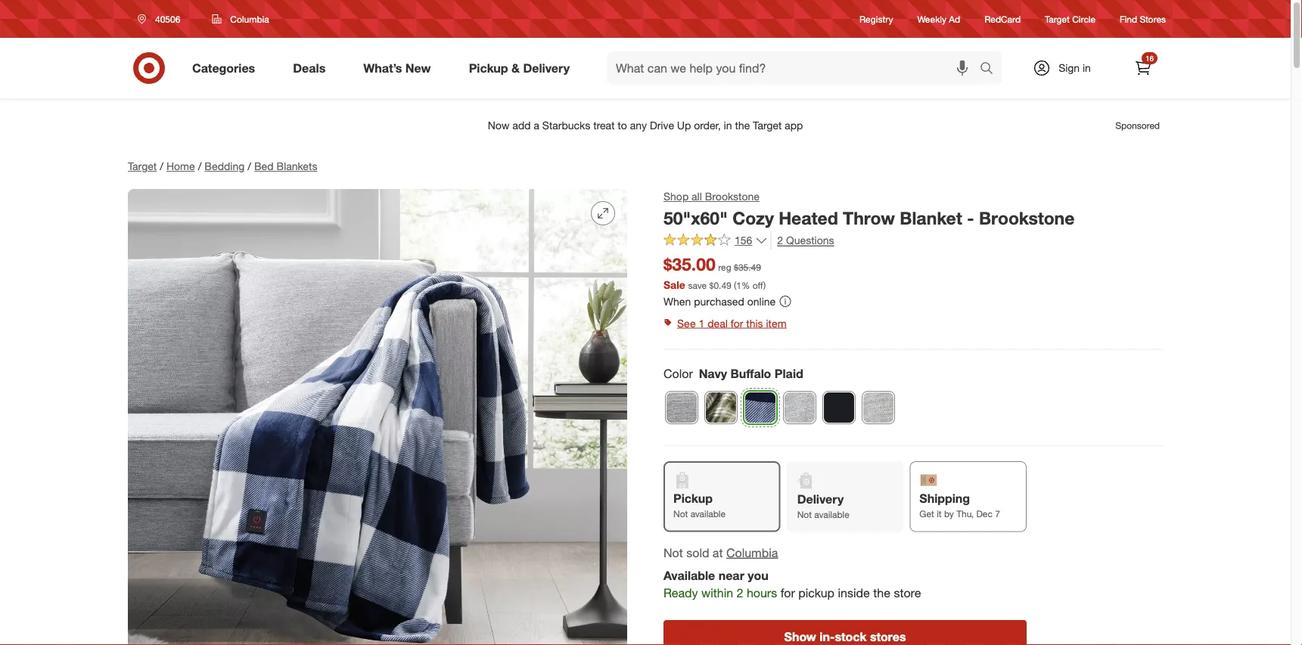 Task type: locate. For each thing, give the bounding box(es) containing it.
1 horizontal spatial for
[[781, 586, 795, 601]]

target circle
[[1045, 13, 1096, 25]]

delivery
[[523, 61, 570, 75], [798, 492, 844, 507]]

pickup
[[469, 61, 508, 75], [674, 491, 713, 506]]

7
[[996, 509, 1001, 520]]

1 horizontal spatial brookstone
[[980, 207, 1075, 229]]

not
[[674, 509, 688, 520], [798, 510, 812, 521], [664, 546, 683, 560]]

not inside delivery not available
[[798, 510, 812, 521]]

see
[[678, 317, 696, 330]]

see 1 deal for this item
[[678, 317, 787, 330]]

purchased
[[694, 295, 745, 308]]

columbia up "categories" link
[[230, 13, 269, 25]]

2 horizontal spatial /
[[248, 160, 251, 173]]

not up sold
[[674, 509, 688, 520]]

pickup & delivery link
[[456, 51, 589, 85]]

shop
[[664, 190, 689, 203]]

columbia up you
[[727, 546, 779, 560]]

target left the circle in the right top of the page
[[1045, 13, 1070, 25]]

advertisement region
[[116, 107, 1176, 144]]

1 vertical spatial 2
[[737, 586, 744, 601]]

1 vertical spatial target
[[128, 160, 157, 173]]

1 horizontal spatial pickup
[[674, 491, 713, 506]]

1 vertical spatial 1
[[699, 317, 705, 330]]

hours
[[747, 586, 778, 601]]

2 down near
[[737, 586, 744, 601]]

find stores link
[[1120, 12, 1167, 25]]

pickup up sold
[[674, 491, 713, 506]]

redcard
[[985, 13, 1021, 25]]

1 horizontal spatial /
[[198, 160, 202, 173]]

0 horizontal spatial available
[[691, 509, 726, 520]]

&
[[512, 61, 520, 75]]

camel window pane image
[[863, 392, 895, 424]]

when purchased online
[[664, 295, 776, 308]]

sale
[[664, 278, 686, 291]]

1 right see at the right of the page
[[699, 317, 705, 330]]

for left this
[[731, 317, 744, 330]]

sign in link
[[1020, 51, 1115, 85]]

target for target / home / bedding / bed blankets
[[128, 160, 157, 173]]

/ right home link
[[198, 160, 202, 173]]

see 1 deal for this item link
[[664, 313, 1164, 334]]

delivery inside delivery not available
[[798, 492, 844, 507]]

deep brown image
[[666, 392, 698, 424]]

new
[[406, 61, 431, 75]]

0 horizontal spatial for
[[731, 317, 744, 330]]

)
[[764, 280, 766, 291]]

show in-stock stores button
[[664, 621, 1027, 646]]

columbia inside dropdown button
[[230, 13, 269, 25]]

/ left bed
[[248, 160, 251, 173]]

0 horizontal spatial delivery
[[523, 61, 570, 75]]

-
[[968, 207, 975, 229]]

1 horizontal spatial 2
[[778, 234, 784, 247]]

throw
[[843, 207, 895, 229]]

circle
[[1073, 13, 1096, 25]]

inside
[[838, 586, 870, 601]]

0 vertical spatial columbia
[[230, 13, 269, 25]]

reg
[[719, 262, 732, 273]]

not inside pickup not available
[[674, 509, 688, 520]]

0 horizontal spatial /
[[160, 160, 163, 173]]

buffalo
[[731, 366, 772, 381]]

available
[[691, 509, 726, 520], [815, 510, 850, 521]]

1 horizontal spatial available
[[815, 510, 850, 521]]

2 left questions
[[778, 234, 784, 247]]

1 horizontal spatial target
[[1045, 13, 1070, 25]]

brookstone up cozy
[[705, 190, 760, 203]]

sold
[[687, 546, 710, 560]]

0 horizontal spatial brookstone
[[705, 190, 760, 203]]

target
[[1045, 13, 1070, 25], [128, 160, 157, 173]]

for
[[731, 317, 744, 330], [781, 586, 795, 601]]

columbia
[[230, 13, 269, 25], [727, 546, 779, 560]]

1 vertical spatial for
[[781, 586, 795, 601]]

not up available near you ready within 2 hours for pickup inside the store
[[798, 510, 812, 521]]

not sold at columbia
[[664, 546, 779, 560]]

deal
[[708, 317, 728, 330]]

$35.00
[[664, 254, 716, 275]]

%
[[742, 280, 751, 291]]

redcard link
[[985, 12, 1021, 25]]

1 vertical spatial pickup
[[674, 491, 713, 506]]

1 horizontal spatial columbia
[[727, 546, 779, 560]]

$35.00 reg $35.49 sale save $ 0.49 ( 1 % off )
[[664, 254, 766, 291]]

target / home / bedding / bed blankets
[[128, 160, 318, 173]]

1 vertical spatial delivery
[[798, 492, 844, 507]]

target inside "target circle" link
[[1045, 13, 1070, 25]]

40506 button
[[128, 5, 196, 33]]

1 horizontal spatial delivery
[[798, 492, 844, 507]]

available
[[664, 569, 716, 584]]

weekly ad
[[918, 13, 961, 25]]

color navy buffalo plaid
[[664, 366, 804, 381]]

0 vertical spatial 2
[[778, 234, 784, 247]]

156 link
[[664, 232, 768, 251]]

0 vertical spatial target
[[1045, 13, 1070, 25]]

pickup inside pickup not available
[[674, 491, 713, 506]]

pickup left &
[[469, 61, 508, 75]]

target left home link
[[128, 160, 157, 173]]

/
[[160, 160, 163, 173], [198, 160, 202, 173], [248, 160, 251, 173]]

not left sold
[[664, 546, 683, 560]]

1 vertical spatial brookstone
[[980, 207, 1075, 229]]

the
[[874, 586, 891, 601]]

0 vertical spatial brookstone
[[705, 190, 760, 203]]

when
[[664, 295, 691, 308]]

1
[[737, 280, 742, 291], [699, 317, 705, 330]]

3 / from the left
[[248, 160, 251, 173]]

search
[[974, 62, 1010, 77]]

for inside available near you ready within 2 hours for pickup inside the store
[[781, 586, 795, 601]]

0 vertical spatial for
[[731, 317, 744, 330]]

columbia button
[[202, 5, 279, 33]]

1 horizontal spatial 1
[[737, 280, 742, 291]]

$
[[710, 280, 714, 291]]

bedding link
[[205, 160, 245, 173]]

brookstone right -
[[980, 207, 1075, 229]]

categories link
[[179, 51, 274, 85]]

0 vertical spatial 1
[[737, 280, 742, 291]]

/ left home link
[[160, 160, 163, 173]]

0 horizontal spatial pickup
[[469, 61, 508, 75]]

you
[[748, 569, 769, 584]]

for inside see 1 deal for this item link
[[731, 317, 744, 330]]

registry
[[860, 13, 894, 25]]

156
[[735, 234, 753, 247]]

0 horizontal spatial 2
[[737, 586, 744, 601]]

find stores
[[1120, 13, 1167, 25]]

questions
[[787, 234, 835, 247]]

in-
[[820, 630, 835, 644]]

item
[[766, 317, 787, 330]]

0 horizontal spatial 1
[[699, 317, 705, 330]]

0 horizontal spatial target
[[128, 160, 157, 173]]

available inside delivery not available
[[815, 510, 850, 521]]

not for pickup
[[674, 509, 688, 520]]

sign in
[[1059, 61, 1092, 75]]

1 right 0.49
[[737, 280, 742, 291]]

for right hours
[[781, 586, 795, 601]]

0 horizontal spatial columbia
[[230, 13, 269, 25]]

blankets
[[277, 160, 318, 173]]

brookstone
[[705, 190, 760, 203], [980, 207, 1075, 229]]

available inside pickup not available
[[691, 509, 726, 520]]

2 inside 2 questions link
[[778, 234, 784, 247]]

save
[[689, 280, 707, 291]]

0 vertical spatial pickup
[[469, 61, 508, 75]]

available for delivery
[[815, 510, 850, 521]]

ad
[[950, 13, 961, 25]]

deals link
[[280, 51, 345, 85]]



Task type: vqa. For each thing, say whether or not it's contained in the screenshot.
Shop in store button
no



Task type: describe. For each thing, give the bounding box(es) containing it.
show
[[785, 630, 817, 644]]

charcoal gray image
[[824, 392, 855, 424]]

green plaid image
[[706, 392, 737, 424]]

target link
[[128, 160, 157, 173]]

search button
[[974, 51, 1010, 88]]

within
[[702, 586, 734, 601]]

ready
[[664, 586, 698, 601]]

2 / from the left
[[198, 160, 202, 173]]

stores
[[1140, 13, 1167, 25]]

1 inside $35.00 reg $35.49 sale save $ 0.49 ( 1 % off )
[[737, 280, 742, 291]]

navy buffalo plaid image
[[745, 392, 777, 424]]

cozy
[[733, 207, 774, 229]]

what's new link
[[351, 51, 450, 85]]

stock
[[835, 630, 867, 644]]

1 / from the left
[[160, 160, 163, 173]]

columbia button
[[727, 544, 779, 562]]

plaid
[[775, 366, 804, 381]]

40506
[[155, 13, 180, 25]]

not for delivery
[[798, 510, 812, 521]]

50"x60" cozy heated throw blanket - brookstone, 1 of 10 image
[[128, 189, 628, 646]]

weekly ad link
[[918, 12, 961, 25]]

home link
[[167, 160, 195, 173]]

pickup & delivery
[[469, 61, 570, 75]]

What can we help you find? suggestions appear below search field
[[607, 51, 984, 85]]

shipping
[[920, 491, 971, 506]]

pickup for not
[[674, 491, 713, 506]]

by
[[945, 509, 954, 520]]

show in-stock stores
[[785, 630, 907, 644]]

store
[[894, 586, 922, 601]]

it
[[937, 509, 942, 520]]

find
[[1120, 13, 1138, 25]]

50"x60"
[[664, 207, 728, 229]]

off
[[753, 280, 764, 291]]

bed blankets link
[[254, 160, 318, 173]]

shop all brookstone 50"x60" cozy heated throw blanket - brookstone
[[664, 190, 1075, 229]]

available near you ready within 2 hours for pickup inside the store
[[664, 569, 922, 601]]

16 link
[[1127, 51, 1160, 85]]

weekly
[[918, 13, 947, 25]]

2 inside available near you ready within 2 hours for pickup inside the store
[[737, 586, 744, 601]]

(
[[734, 280, 737, 291]]

this
[[747, 317, 763, 330]]

shipping get it by thu, dec 7
[[920, 491, 1001, 520]]

delivery not available
[[798, 492, 850, 521]]

heated
[[779, 207, 839, 229]]

0 vertical spatial delivery
[[523, 61, 570, 75]]

get
[[920, 509, 935, 520]]

near
[[719, 569, 745, 584]]

online
[[748, 295, 776, 308]]

oatmeal plaid image
[[784, 392, 816, 424]]

2 questions
[[778, 234, 835, 247]]

pickup for &
[[469, 61, 508, 75]]

pickup
[[799, 586, 835, 601]]

thu,
[[957, 509, 974, 520]]

dec
[[977, 509, 993, 520]]

0.49
[[714, 280, 732, 291]]

color
[[664, 366, 693, 381]]

stores
[[870, 630, 907, 644]]

deals
[[293, 61, 326, 75]]

2 questions link
[[771, 232, 835, 249]]

registry link
[[860, 12, 894, 25]]

pickup not available
[[674, 491, 726, 520]]

$35.49
[[734, 262, 761, 273]]

in
[[1083, 61, 1092, 75]]

target circle link
[[1045, 12, 1096, 25]]

bedding
[[205, 160, 245, 173]]

blanket
[[900, 207, 963, 229]]

home
[[167, 160, 195, 173]]

1 vertical spatial columbia
[[727, 546, 779, 560]]

available for pickup
[[691, 509, 726, 520]]

navy
[[699, 366, 728, 381]]

sign
[[1059, 61, 1080, 75]]

bed
[[254, 160, 274, 173]]

at
[[713, 546, 723, 560]]

target for target circle
[[1045, 13, 1070, 25]]

all
[[692, 190, 702, 203]]

16
[[1146, 53, 1154, 63]]



